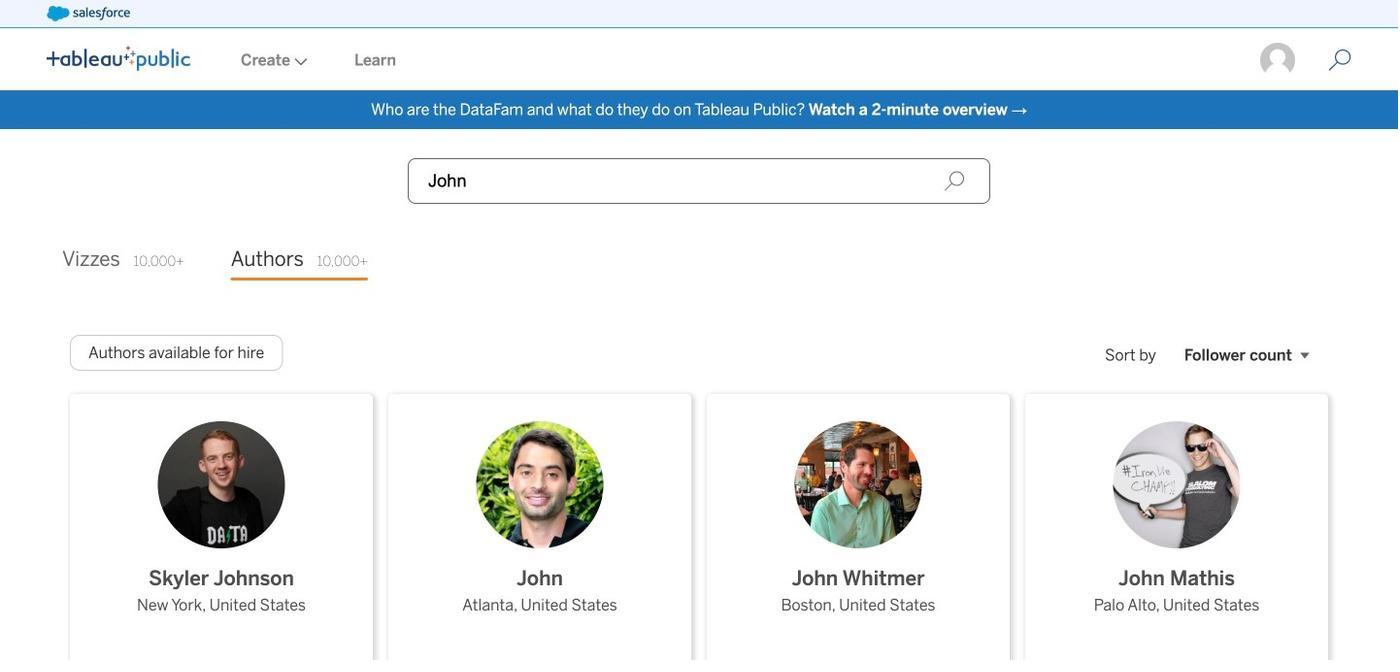 Task type: vqa. For each thing, say whether or not it's contained in the screenshot.
See new and inspiring data visualizations featured every weekday "element"
no



Task type: describe. For each thing, give the bounding box(es) containing it.
avatar image for john mathis image
[[1114, 421, 1241, 549]]

go to search image
[[1305, 49, 1375, 72]]

search image
[[944, 170, 965, 192]]

avatar image for skyler johnson image
[[158, 421, 285, 549]]

tara.schultz image
[[1259, 41, 1298, 80]]



Task type: locate. For each thing, give the bounding box(es) containing it.
logo image
[[47, 46, 190, 71]]

avatar image for john whitmer image
[[795, 421, 922, 549]]

avatar image for john image
[[476, 421, 604, 549]]

Search input field
[[408, 158, 991, 204]]

salesforce logo image
[[47, 6, 130, 21]]

create image
[[290, 58, 308, 66]]



